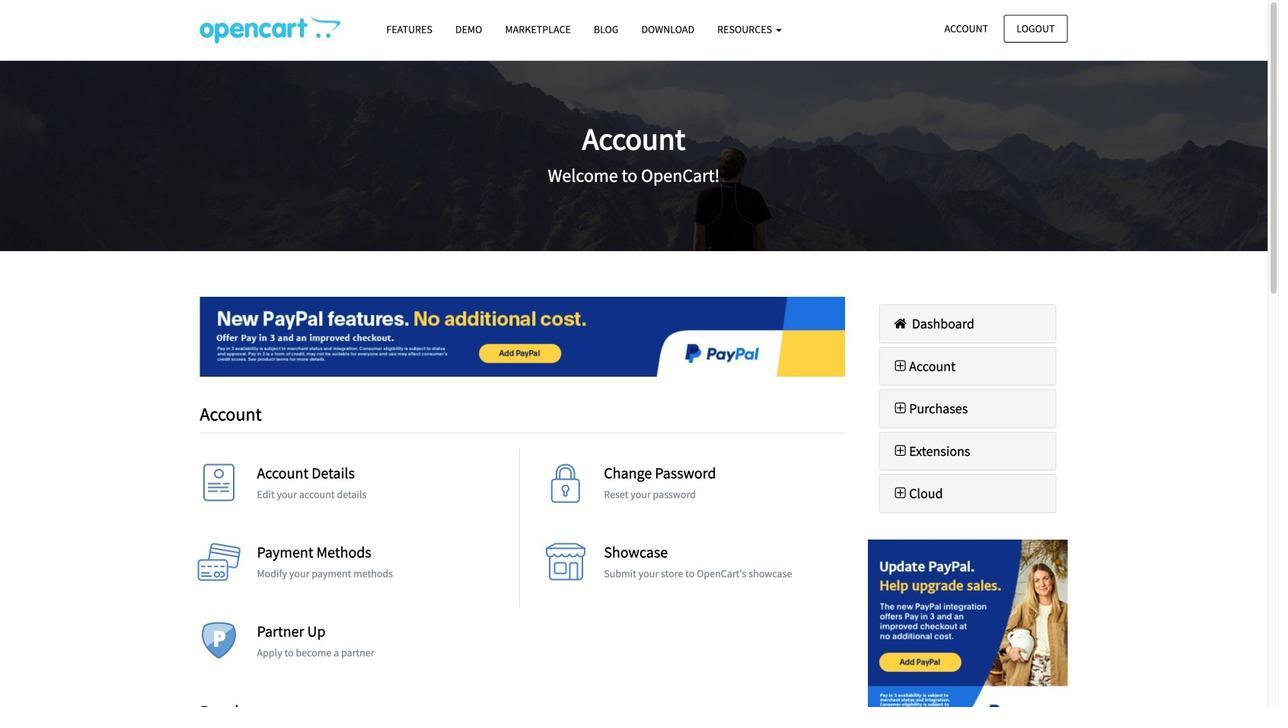 Task type: describe. For each thing, give the bounding box(es) containing it.
0 vertical spatial paypal image
[[200, 297, 845, 377]]

payment methods image
[[196, 543, 242, 589]]

opencart - your account image
[[200, 16, 341, 43]]

1 plus square o image from the top
[[892, 359, 909, 373]]

home image
[[892, 317, 909, 330]]

apply to become a partner image
[[196, 623, 242, 668]]

2 plus square o image from the top
[[892, 402, 909, 415]]

3 plus square o image from the top
[[892, 444, 909, 458]]

showcase image
[[543, 543, 589, 589]]

4 plus square o image from the top
[[892, 487, 909, 500]]



Task type: locate. For each thing, give the bounding box(es) containing it.
1 horizontal spatial paypal image
[[868, 540, 1068, 707]]

paypal image
[[200, 297, 845, 377], [868, 540, 1068, 707]]

plus square o image
[[892, 359, 909, 373], [892, 402, 909, 415], [892, 444, 909, 458], [892, 487, 909, 500]]

change password image
[[543, 464, 589, 510]]

1 vertical spatial paypal image
[[868, 540, 1068, 707]]

account image
[[196, 464, 242, 510]]

0 horizontal spatial paypal image
[[200, 297, 845, 377]]



Task type: vqa. For each thing, say whether or not it's contained in the screenshot.
respective associated with Coupon
no



